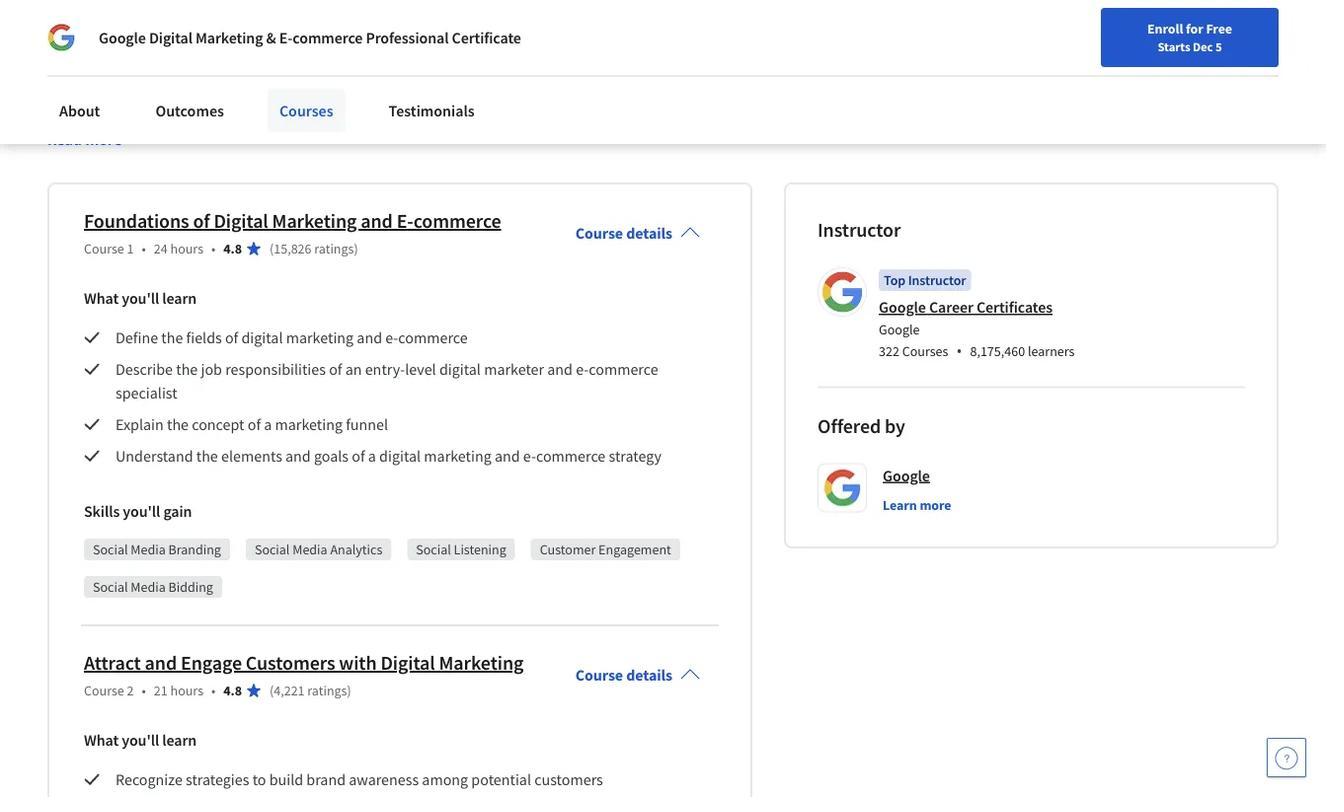 Task type: describe. For each thing, give the bounding box(es) containing it.
business
[[363, 102, 421, 122]]

of up 'course 1 • 24 hours •'
[[193, 209, 210, 234]]

define the fields of digital marketing and e-commerce
[[116, 328, 468, 348]]

2 vertical spatial digital
[[381, 652, 435, 676]]

of right goals
[[352, 447, 365, 466]]

google image
[[47, 24, 75, 51]]

commerce,
[[548, 55, 621, 74]]

recognize
[[116, 771, 183, 790]]

what you'll learn for recognize
[[84, 731, 197, 751]]

coursera image
[[24, 56, 149, 87]]

learn more button
[[883, 496, 951, 516]]

free
[[1206, 20, 1232, 38]]

describe
[[116, 360, 173, 380]]

enroll
[[1147, 20, 1183, 38]]

marketing up an
[[286, 328, 354, 348]]

media for analytics
[[292, 541, 327, 559]]

attract and engage customers with digital marketing
[[84, 652, 524, 676]]

foundations
[[84, 209, 189, 234]]

customers
[[534, 771, 603, 790]]

certificates
[[976, 298, 1053, 318]]

strategy
[[609, 447, 662, 466]]

offered by
[[818, 414, 905, 439]]

brand
[[306, 771, 346, 790]]

4.8 for engage
[[223, 683, 242, 700]]

google career certificates link
[[879, 298, 1053, 318]]

need
[[426, 78, 460, 98]]

&
[[266, 28, 276, 47]]

english
[[1004, 62, 1052, 81]]

of up elements
[[248, 415, 261, 435]]

read more button
[[47, 130, 122, 150]]

goals
[[314, 447, 349, 466]]

the inside prepare for a new career in the high-growth fields of digital marketing and e-commerce, in under six months, no experience or degree required. businesses need digital marketing and e- commerce talent more than ever before;
[[226, 55, 248, 74]]

before;
[[265, 102, 312, 122]]

with
[[339, 652, 377, 676]]

awareness
[[349, 771, 419, 790]]

dec
[[1193, 39, 1213, 54]]

5
[[1215, 39, 1222, 54]]

understand
[[116, 447, 193, 466]]

for individuals
[[32, 10, 132, 30]]

course details button for attract and engage customers with digital marketing
[[560, 638, 716, 713]]

find your new career
[[777, 62, 901, 80]]

funnel
[[346, 415, 388, 435]]

social for social media branding
[[93, 541, 128, 559]]

of inside describe the job responsibilities of an entry-level digital marketer and e-commerce specialist
[[329, 360, 342, 380]]

what for recognize
[[84, 731, 119, 751]]

growth
[[285, 55, 332, 74]]

google career certificates image
[[821, 271, 864, 314]]

by
[[885, 414, 905, 439]]

about link
[[47, 89, 112, 132]]

opens in a new tab image
[[571, 452, 586, 467]]

under
[[640, 55, 679, 74]]

attract and engage customers with digital marketing link
[[84, 652, 524, 676]]

of up responsibilities
[[225, 328, 238, 348]]

job
[[201, 360, 222, 380]]

digital down professional
[[391, 55, 432, 74]]

0 vertical spatial digital
[[149, 28, 192, 47]]

learn
[[883, 497, 917, 515]]

analytics
[[330, 541, 382, 559]]

businesses
[[351, 78, 423, 98]]

fields inside prepare for a new career in the high-growth fields of digital marketing and e-commerce, in under six months, no experience or degree required. businesses need digital marketing and e- commerce talent more than ever before;
[[336, 55, 371, 74]]

no
[[126, 78, 143, 98]]

of inside 86% of business leaders link
[[347, 102, 360, 122]]

show notifications image
[[1116, 64, 1140, 88]]

hours for and
[[170, 683, 203, 700]]

social for social listening
[[416, 541, 451, 559]]

talent
[[120, 102, 159, 122]]

24
[[154, 240, 168, 258]]

courses link
[[267, 89, 345, 132]]

0 vertical spatial marketing
[[196, 28, 263, 47]]

86% of business leaders
[[315, 102, 476, 122]]

2
[[127, 683, 134, 700]]

86%
[[315, 102, 344, 122]]

degree
[[239, 78, 284, 98]]

google up 322
[[879, 321, 920, 339]]

marketer
[[484, 360, 544, 380]]

media for branding
[[131, 541, 166, 559]]

required.
[[287, 78, 348, 98]]

understand the elements and goals of a digital marketing and e-commerce strategy
[[116, 447, 662, 466]]

course 1 • 24 hours •
[[84, 240, 216, 258]]

attract
[[84, 652, 141, 676]]

than
[[200, 102, 231, 122]]

15,826
[[274, 240, 312, 258]]

help center image
[[1275, 746, 1298, 770]]

to
[[252, 771, 266, 790]]

among
[[422, 771, 468, 790]]

new
[[834, 62, 860, 80]]

responsibilities
[[225, 360, 326, 380]]

course details button for foundations of digital marketing and e-commerce
[[560, 196, 716, 271]]

skills
[[84, 502, 120, 522]]

( 4,221 ratings )
[[270, 683, 351, 700]]

potential
[[471, 771, 531, 790]]

1 horizontal spatial e-
[[397, 209, 413, 234]]

1 vertical spatial digital
[[214, 209, 268, 234]]

marketing up social listening
[[424, 447, 491, 466]]

marketing up goals
[[275, 415, 343, 435]]

google up new
[[99, 28, 146, 47]]

testimonials link
[[377, 89, 487, 132]]

• inside top instructor google career certificates google 322 courses • 8,175,460 learners
[[956, 341, 962, 362]]

0 horizontal spatial fields
[[186, 328, 222, 348]]

read more
[[47, 131, 122, 149]]

commerce inside describe the job responsibilities of an entry-level digital marketer and e-commerce specialist
[[589, 360, 658, 380]]

the for elements
[[196, 447, 218, 466]]

listening
[[454, 541, 506, 559]]

high-
[[251, 55, 285, 74]]

marketing down certificate
[[435, 55, 503, 74]]

find your new career link
[[767, 59, 911, 84]]

strategies
[[186, 771, 249, 790]]

career for google
[[929, 298, 973, 318]]

4.8 for digital
[[223, 240, 242, 258]]

learn more
[[883, 497, 951, 515]]

• right '24'
[[211, 240, 216, 258]]

more inside prepare for a new career in the high-growth fields of digital marketing and e-commerce, in under six months, no experience or degree required. businesses need digital marketing and e- commerce talent more than ever before;
[[162, 102, 197, 122]]

) for with
[[347, 683, 351, 700]]

new
[[135, 55, 163, 74]]

an
[[345, 360, 362, 380]]

courses inside top instructor google career certificates google 322 courses • 8,175,460 learners
[[902, 343, 948, 360]]

google digital marketing & e-commerce professional certificate
[[99, 28, 521, 47]]

( 15,826 ratings )
[[270, 240, 358, 258]]



Task type: locate. For each thing, give the bounding box(es) containing it.
a down funnel
[[368, 447, 376, 466]]

and inside describe the job responsibilities of an entry-level digital marketer and e-commerce specialist
[[547, 360, 573, 380]]

professional
[[366, 28, 449, 47]]

ratings right 15,826
[[314, 240, 354, 258]]

hours
[[170, 240, 203, 258], [170, 683, 203, 700]]

2 vertical spatial a
[[368, 447, 376, 466]]

more down experience
[[162, 102, 197, 122]]

digital
[[149, 28, 192, 47], [214, 209, 268, 234], [381, 652, 435, 676]]

ratings down attract and engage customers with digital marketing link
[[307, 683, 347, 700]]

• right 1
[[142, 240, 146, 258]]

) for and
[[354, 240, 358, 258]]

you'll up define
[[122, 289, 159, 308]]

in left under
[[624, 55, 637, 74]]

social
[[93, 541, 128, 559], [255, 541, 290, 559], [416, 541, 451, 559], [93, 579, 128, 597]]

( down customers
[[270, 683, 274, 700]]

you'll for define
[[122, 289, 159, 308]]

social for social media analytics
[[255, 541, 290, 559]]

• left 8,175,460
[[956, 341, 962, 362]]

top instructor google career certificates google 322 courses • 8,175,460 learners
[[879, 272, 1075, 362]]

of left an
[[329, 360, 342, 380]]

1 vertical spatial ratings
[[307, 683, 347, 700]]

the up or
[[226, 55, 248, 74]]

of right 86%
[[347, 102, 360, 122]]

1 details from the top
[[626, 224, 672, 243]]

digital right need
[[463, 78, 504, 98]]

for
[[1186, 20, 1203, 38], [102, 55, 121, 74]]

1 vertical spatial what you'll learn
[[84, 731, 197, 751]]

outcomes
[[155, 101, 224, 120]]

commerce inside prepare for a new career in the high-growth fields of digital marketing and e-commerce, in under six months, no experience or degree required. businesses need digital marketing and e- commerce talent more than ever before;
[[47, 102, 117, 122]]

1 horizontal spatial a
[[264, 415, 272, 435]]

social down skills
[[93, 541, 128, 559]]

0 vertical spatial learn
[[162, 289, 197, 308]]

define
[[116, 328, 158, 348]]

explain
[[116, 415, 164, 435]]

1 horizontal spatial )
[[354, 240, 358, 258]]

1 vertical spatial for
[[102, 55, 121, 74]]

what you'll learn for define
[[84, 289, 197, 308]]

1 horizontal spatial courses
[[902, 343, 948, 360]]

social listening
[[416, 541, 506, 559]]

what up define
[[84, 289, 119, 308]]

outcomes link
[[144, 89, 236, 132]]

for for prepare
[[102, 55, 121, 74]]

0 vertical spatial instructor
[[818, 218, 901, 243]]

courses down required.
[[279, 101, 333, 120]]

courses right 322
[[902, 343, 948, 360]]

1 vertical spatial a
[[264, 415, 272, 435]]

course details for foundations of digital marketing and e-commerce
[[575, 224, 672, 243]]

hours for of
[[170, 240, 203, 258]]

ratings for customers
[[307, 683, 347, 700]]

for inside the enroll for free starts dec 5
[[1186, 20, 1203, 38]]

in
[[211, 55, 223, 74], [624, 55, 637, 74]]

details
[[626, 224, 672, 243], [626, 666, 672, 686]]

of inside prepare for a new career in the high-growth fields of digital marketing and e-commerce, in under six months, no experience or degree required. businesses need digital marketing and e- commerce talent more than ever before;
[[374, 55, 388, 74]]

social media analytics
[[255, 541, 382, 559]]

what you'll learn up recognize
[[84, 731, 197, 751]]

recognize strategies to build brand awareness among potential customers
[[116, 771, 603, 790]]

)
[[354, 240, 358, 258], [347, 683, 351, 700]]

2 course details from the top
[[575, 666, 672, 686]]

86% of business leaders link
[[315, 100, 499, 124]]

( for customers
[[270, 683, 274, 700]]

e- inside describe the job responsibilities of an entry-level digital marketer and e-commerce specialist
[[576, 360, 589, 380]]

learn for the
[[162, 289, 197, 308]]

0 horizontal spatial for
[[102, 55, 121, 74]]

1 horizontal spatial career
[[929, 298, 973, 318]]

details for attract and engage customers with digital marketing
[[626, 666, 672, 686]]

2 horizontal spatial digital
[[381, 652, 435, 676]]

social left listening
[[416, 541, 451, 559]]

2 hours from the top
[[170, 683, 203, 700]]

social down 'social media branding'
[[93, 579, 128, 597]]

1 horizontal spatial in
[[624, 55, 637, 74]]

and
[[506, 55, 532, 74], [578, 78, 603, 98], [361, 209, 393, 234], [357, 328, 382, 348], [547, 360, 573, 380], [285, 447, 311, 466], [495, 447, 520, 466], [145, 652, 177, 676]]

learn for strategies
[[162, 731, 197, 751]]

0 horizontal spatial digital
[[149, 28, 192, 47]]

0 vertical spatial course details button
[[560, 196, 716, 271]]

1 what from the top
[[84, 289, 119, 308]]

0 vertical spatial 4.8
[[223, 240, 242, 258]]

0 vertical spatial hours
[[170, 240, 203, 258]]

0 vertical spatial course details
[[575, 224, 672, 243]]

the left job
[[176, 360, 198, 380]]

career for new
[[863, 62, 901, 80]]

career
[[863, 62, 901, 80], [929, 298, 973, 318]]

ratings
[[314, 240, 354, 258], [307, 683, 347, 700]]

what you'll learn up define
[[84, 289, 197, 308]]

social for social media bidding
[[93, 579, 128, 597]]

1 horizontal spatial marketing
[[272, 209, 357, 234]]

customers
[[246, 652, 335, 676]]

more for learn more
[[920, 497, 951, 515]]

0 vertical spatial more
[[162, 102, 197, 122]]

0 vertical spatial a
[[124, 55, 132, 74]]

learn up recognize
[[162, 731, 197, 751]]

digital right level
[[439, 360, 481, 380]]

2 horizontal spatial more
[[920, 497, 951, 515]]

instructor
[[818, 218, 901, 243], [908, 272, 966, 290]]

career inside top instructor google career certificates google 322 courses • 8,175,460 learners
[[929, 298, 973, 318]]

media left analytics
[[292, 541, 327, 559]]

ratings for marketing
[[314, 240, 354, 258]]

you'll
[[122, 289, 159, 308], [123, 502, 160, 522], [122, 731, 159, 751]]

build
[[269, 771, 303, 790]]

for up dec
[[1186, 20, 1203, 38]]

gain
[[163, 502, 192, 522]]

the down "concept"
[[196, 447, 218, 466]]

read
[[47, 131, 82, 149]]

google down top at the top right of page
[[879, 298, 926, 318]]

2 vertical spatial marketing
[[439, 652, 524, 676]]

course details for attract and engage customers with digital marketing
[[575, 666, 672, 686]]

branding
[[168, 541, 221, 559]]

1 vertical spatial hours
[[170, 683, 203, 700]]

1 horizontal spatial instructor
[[908, 272, 966, 290]]

you'll for recognize
[[122, 731, 159, 751]]

0 horizontal spatial marketing
[[196, 28, 263, 47]]

for
[[32, 10, 53, 30]]

1 course details button from the top
[[560, 196, 716, 271]]

1 horizontal spatial more
[[162, 102, 197, 122]]

career right new
[[863, 62, 901, 80]]

find
[[777, 62, 803, 80]]

2 horizontal spatial a
[[368, 447, 376, 466]]

bidding
[[168, 579, 213, 597]]

1 vertical spatial fields
[[186, 328, 222, 348]]

4.8
[[223, 240, 242, 258], [223, 683, 242, 700]]

a inside prepare for a new career in the high-growth fields of digital marketing and e-commerce, in under six months, no experience or degree required. businesses need digital marketing and e- commerce talent more than ever before;
[[124, 55, 132, 74]]

leaders
[[424, 102, 472, 122]]

) down "with"
[[347, 683, 351, 700]]

1 ( from the top
[[270, 240, 274, 258]]

0 vertical spatial )
[[354, 240, 358, 258]]

1
[[127, 240, 134, 258]]

google
[[99, 28, 146, 47], [879, 298, 926, 318], [879, 321, 920, 339], [883, 466, 930, 486]]

learn
[[162, 289, 197, 308], [162, 731, 197, 751]]

2 course details button from the top
[[560, 638, 716, 713]]

0 horizontal spatial courses
[[279, 101, 333, 120]]

1 horizontal spatial fields
[[336, 55, 371, 74]]

starts
[[1158, 39, 1190, 54]]

career left certificates
[[929, 298, 973, 318]]

career
[[166, 55, 208, 74]]

media up social media bidding
[[131, 541, 166, 559]]

social media branding
[[93, 541, 221, 559]]

commerce
[[293, 28, 363, 47], [47, 102, 117, 122], [413, 209, 501, 234], [398, 328, 468, 348], [589, 360, 658, 380], [536, 447, 606, 466]]

what up recognize
[[84, 731, 119, 751]]

• right 2
[[142, 683, 146, 700]]

2 learn from the top
[[162, 731, 197, 751]]

( for marketing
[[270, 240, 274, 258]]

instructor up top at the top right of page
[[818, 218, 901, 243]]

1 vertical spatial instructor
[[908, 272, 966, 290]]

1 vertical spatial 4.8
[[223, 683, 242, 700]]

322
[[879, 343, 899, 360]]

offered
[[818, 414, 881, 439]]

2 what you'll learn from the top
[[84, 731, 197, 751]]

0 horizontal spatial more
[[85, 131, 122, 149]]

the inside describe the job responsibilities of an entry-level digital marketer and e-commerce specialist
[[176, 360, 198, 380]]

learners
[[1028, 343, 1075, 360]]

0 vertical spatial e-
[[279, 28, 293, 47]]

the for concept
[[167, 415, 189, 435]]

1 horizontal spatial for
[[1186, 20, 1203, 38]]

the for job
[[176, 360, 198, 380]]

in up or
[[211, 55, 223, 74]]

1 vertical spatial marketing
[[272, 209, 357, 234]]

0 horizontal spatial in
[[211, 55, 223, 74]]

course details
[[575, 224, 672, 243], [575, 666, 672, 686]]

2 details from the top
[[626, 666, 672, 686]]

the right explain
[[167, 415, 189, 435]]

testimonials
[[389, 101, 475, 120]]

• down 'engage'
[[211, 683, 216, 700]]

of
[[374, 55, 388, 74], [347, 102, 360, 122], [193, 209, 210, 234], [225, 328, 238, 348], [329, 360, 342, 380], [248, 415, 261, 435], [352, 447, 365, 466]]

1 in from the left
[[211, 55, 223, 74]]

foundations of digital marketing and e-commerce link
[[84, 209, 501, 234]]

the
[[226, 55, 248, 74], [161, 328, 183, 348], [176, 360, 198, 380], [167, 415, 189, 435], [196, 447, 218, 466]]

you'll left gain
[[123, 502, 160, 522]]

what for define
[[84, 289, 119, 308]]

for for enroll
[[1186, 20, 1203, 38]]

1 vertical spatial you'll
[[123, 502, 160, 522]]

media for bidding
[[131, 579, 166, 597]]

4.8 left 15,826
[[223, 240, 242, 258]]

engagement
[[598, 541, 671, 559]]

) right 15,826
[[354, 240, 358, 258]]

0 vertical spatial (
[[270, 240, 274, 258]]

0 vertical spatial what you'll learn
[[84, 289, 197, 308]]

0 vertical spatial what
[[84, 289, 119, 308]]

1 vertical spatial learn
[[162, 731, 197, 751]]

1 course details from the top
[[575, 224, 672, 243]]

1 vertical spatial e-
[[397, 209, 413, 234]]

marketing down commerce,
[[507, 78, 575, 98]]

2 ( from the top
[[270, 683, 274, 700]]

social right branding
[[255, 541, 290, 559]]

of up businesses
[[374, 55, 388, 74]]

the right define
[[161, 328, 183, 348]]

for up months,
[[102, 55, 121, 74]]

1 vertical spatial (
[[270, 683, 274, 700]]

2 vertical spatial you'll
[[122, 731, 159, 751]]

customer
[[540, 541, 596, 559]]

hours right 21
[[170, 683, 203, 700]]

0 horizontal spatial career
[[863, 62, 901, 80]]

1 4.8 from the top
[[223, 240, 242, 258]]

2 horizontal spatial marketing
[[439, 652, 524, 676]]

specialist
[[116, 383, 177, 403]]

level
[[405, 360, 436, 380]]

0 vertical spatial you'll
[[122, 289, 159, 308]]

digital down funnel
[[379, 447, 421, 466]]

1 vertical spatial course details
[[575, 666, 672, 686]]

details for foundations of digital marketing and e-commerce
[[626, 224, 672, 243]]

1 vertical spatial )
[[347, 683, 351, 700]]

a up elements
[[264, 415, 272, 435]]

individuals
[[56, 10, 132, 30]]

courses
[[279, 101, 333, 120], [902, 343, 948, 360]]

concept
[[192, 415, 244, 435]]

prepare
[[47, 55, 99, 74]]

0 vertical spatial details
[[626, 224, 672, 243]]

the for fields
[[161, 328, 183, 348]]

months,
[[68, 78, 123, 98]]

4,221
[[274, 683, 305, 700]]

english button
[[968, 39, 1087, 104]]

skills you'll gain
[[84, 502, 192, 522]]

1 vertical spatial details
[[626, 666, 672, 686]]

8,175,460
[[970, 343, 1025, 360]]

more right learn
[[920, 497, 951, 515]]

1 vertical spatial courses
[[902, 343, 948, 360]]

elements
[[221, 447, 282, 466]]

0 horizontal spatial instructor
[[818, 218, 901, 243]]

2 4.8 from the top
[[223, 683, 242, 700]]

1 learn from the top
[[162, 289, 197, 308]]

0 vertical spatial ratings
[[314, 240, 354, 258]]

you'll up recognize
[[122, 731, 159, 751]]

learn down '24'
[[162, 289, 197, 308]]

0 vertical spatial courses
[[279, 101, 333, 120]]

2 in from the left
[[624, 55, 637, 74]]

1 vertical spatial course details button
[[560, 638, 716, 713]]

1 hours from the top
[[170, 240, 203, 258]]

1 vertical spatial what
[[84, 731, 119, 751]]

more for read more
[[85, 131, 122, 149]]

0 horizontal spatial )
[[347, 683, 351, 700]]

0 vertical spatial for
[[1186, 20, 1203, 38]]

2 vertical spatial more
[[920, 497, 951, 515]]

prepare for a new career in the high-growth fields of digital marketing and e-commerce, in under six months, no experience or degree required. businesses need digital marketing and e- commerce talent more than ever before;
[[47, 55, 682, 122]]

a left new
[[124, 55, 132, 74]]

top
[[884, 272, 905, 290]]

google up learn
[[883, 466, 930, 486]]

1 vertical spatial more
[[85, 131, 122, 149]]

1 what you'll learn from the top
[[84, 289, 197, 308]]

1 vertical spatial career
[[929, 298, 973, 318]]

instructor up the google career certificates 'link'
[[908, 272, 966, 290]]

fields up businesses
[[336, 55, 371, 74]]

None search field
[[281, 52, 518, 91]]

1 horizontal spatial digital
[[214, 209, 268, 234]]

4.8 down 'engage'
[[223, 683, 242, 700]]

google link
[[883, 464, 930, 488]]

0 vertical spatial fields
[[336, 55, 371, 74]]

instructor inside top instructor google career certificates google 322 courses • 8,175,460 learners
[[908, 272, 966, 290]]

what
[[84, 289, 119, 308], [84, 731, 119, 751]]

customer engagement
[[540, 541, 671, 559]]

0 vertical spatial career
[[863, 62, 901, 80]]

digital inside describe the job responsibilities of an entry-level digital marketer and e-commerce specialist
[[439, 360, 481, 380]]

0 horizontal spatial a
[[124, 55, 132, 74]]

fields up job
[[186, 328, 222, 348]]

( down foundations of digital marketing and e-commerce
[[270, 240, 274, 258]]

hours right '24'
[[170, 240, 203, 258]]

shopping cart: 1 item image
[[921, 54, 958, 86]]

more down about
[[85, 131, 122, 149]]

2 what from the top
[[84, 731, 119, 751]]

media down 'social media branding'
[[131, 579, 166, 597]]

digital up responsibilities
[[241, 328, 283, 348]]

0 horizontal spatial e-
[[279, 28, 293, 47]]

for inside prepare for a new career in the high-growth fields of digital marketing and e-commerce, in under six months, no experience or degree required. businesses need digital marketing and e- commerce talent more than ever before;
[[102, 55, 121, 74]]



Task type: vqa. For each thing, say whether or not it's contained in the screenshot.
the What corresponding to Recognize
yes



